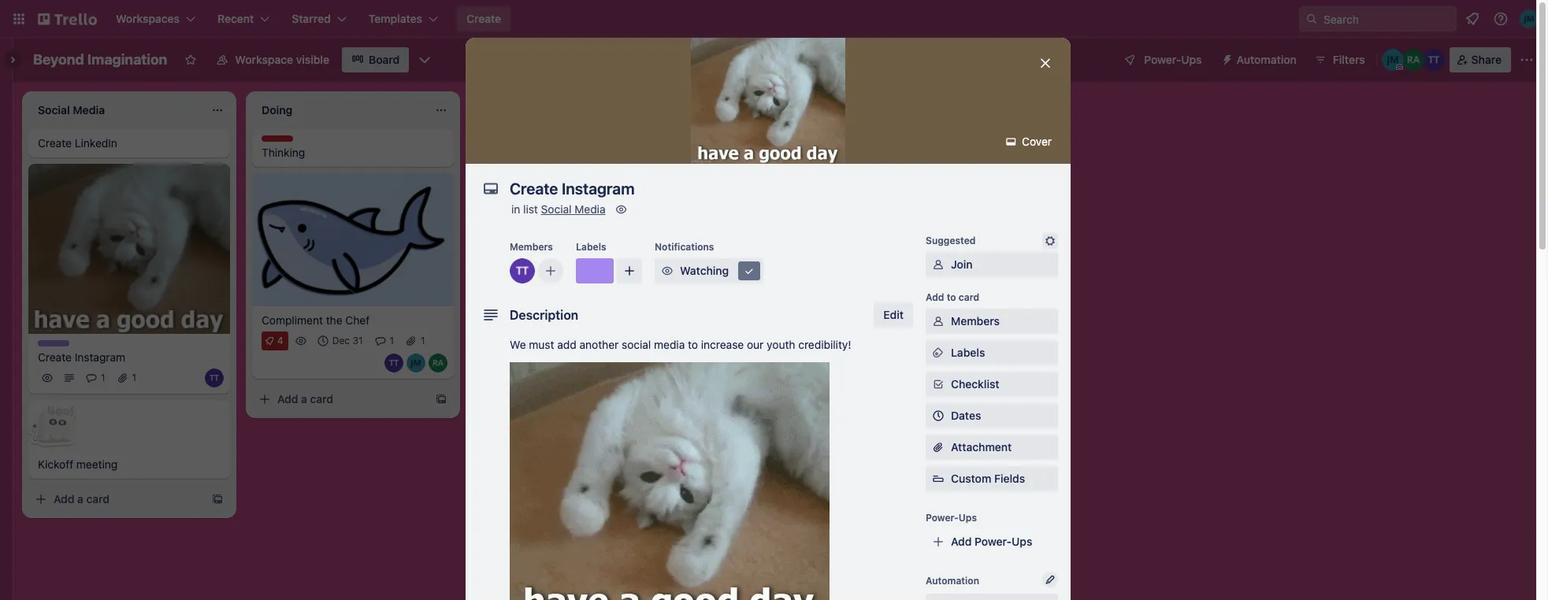 Task type: describe. For each thing, give the bounding box(es) containing it.
add a card for add a card button related to create from template… icon
[[277, 392, 333, 406]]

create linkedin
[[38, 136, 117, 150]]

31
[[352, 335, 363, 346]]

color: bold red, title: "thoughts" element
[[262, 136, 305, 147]]

social
[[622, 338, 651, 351]]

workspace visible
[[235, 53, 329, 66]]

0 horizontal spatial terry turtle (terryturtle) image
[[205, 369, 224, 388]]

checklist link
[[926, 372, 1058, 397]]

notifications
[[655, 241, 714, 253]]

share
[[1471, 53, 1502, 66]]

dec 31
[[332, 335, 363, 346]]

1 vertical spatial ruby anderson (rubyanderson7) image
[[429, 354, 448, 372]]

add power-ups
[[951, 535, 1032, 548]]

checklist
[[951, 377, 999, 391]]

social
[[541, 202, 572, 216]]

in
[[511, 202, 520, 216]]

a for create from template… icon
[[301, 392, 307, 406]]

visible
[[296, 53, 329, 66]]

youth
[[767, 338, 795, 351]]

0 horizontal spatial to
[[688, 338, 698, 351]]

customize views image
[[417, 52, 433, 68]]

0 notifications image
[[1463, 9, 1482, 28]]

show menu image
[[1519, 52, 1535, 68]]

compliment
[[262, 313, 323, 327]]

beyond
[[33, 51, 84, 68]]

1 down create instagram link
[[132, 372, 136, 384]]

add to card
[[926, 292, 979, 303]]

0 vertical spatial members
[[510, 241, 553, 253]]

sm image right watching
[[741, 263, 757, 279]]

0 horizontal spatial another
[[579, 338, 619, 351]]

another inside button
[[745, 102, 786, 115]]

sm image for checklist
[[930, 377, 946, 392]]

0 vertical spatial ruby anderson (rubyanderson7) image
[[1402, 49, 1424, 71]]

list inside button
[[789, 102, 804, 115]]

edit button
[[874, 303, 913, 328]]

thinking
[[262, 146, 305, 159]]

1 vertical spatial jeremy miller (jeremymiller198) image
[[1382, 49, 1404, 71]]

the
[[326, 313, 342, 327]]

card for create from template… image in the left of the page
[[86, 493, 110, 506]]

1 up jeremy miller (jeremymiller198) image
[[421, 335, 425, 346]]

add members to card image
[[544, 263, 557, 279]]

suggested
[[926, 235, 976, 247]]

create linkedin link
[[38, 136, 221, 151]]

0 vertical spatial terry turtle (terryturtle) image
[[1423, 49, 1445, 71]]

power- inside button
[[1144, 53, 1181, 66]]

kickoff
[[38, 458, 73, 471]]

sm image for automation
[[1215, 47, 1237, 69]]

we
[[510, 338, 526, 351]]

1 vertical spatial power-
[[926, 512, 959, 524]]

add another list button
[[693, 91, 908, 126]]

a for create from template… image in the left of the page
[[77, 493, 83, 506]]

add another list
[[722, 102, 804, 115]]

social media link
[[541, 202, 606, 216]]

board
[[369, 53, 400, 66]]

watching
[[680, 264, 729, 277]]

dates
[[951, 409, 981, 422]]

create for create instagram
[[38, 351, 72, 364]]

thoughts
[[262, 136, 305, 147]]

sm image inside cover link
[[1003, 134, 1019, 150]]

back to home image
[[38, 6, 97, 32]]

linkedin
[[75, 136, 117, 150]]

share button
[[1449, 47, 1511, 72]]

1 vertical spatial ups
[[959, 512, 977, 524]]

2 horizontal spatial card
[[959, 292, 979, 303]]

star or unstar board image
[[185, 54, 197, 66]]

add inside button
[[722, 102, 743, 115]]

we must add another social media to increase our youth credibility!
[[510, 338, 851, 351]]

workspace
[[235, 53, 293, 66]]

create instagram
[[38, 351, 125, 364]]

power-ups button
[[1113, 47, 1211, 72]]

labels inside 'link'
[[951, 346, 985, 359]]

beyond imagination
[[33, 51, 167, 68]]

chef
[[345, 313, 370, 327]]

Dec 31 checkbox
[[313, 331, 368, 350]]

board link
[[342, 47, 409, 72]]

cover link
[[998, 129, 1061, 154]]

create from template… image
[[211, 494, 224, 506]]

description
[[510, 308, 578, 322]]

1 horizontal spatial jeremy miller (jeremymiller198) image
[[1520, 9, 1539, 28]]

power-ups inside 'power-ups' button
[[1144, 53, 1202, 66]]

attachment button
[[926, 435, 1058, 460]]

cover
[[1019, 135, 1052, 148]]

color: purple, title: none image
[[576, 258, 614, 284]]

create for create linkedin
[[38, 136, 72, 150]]

primary element
[[0, 0, 1548, 38]]



Task type: vqa. For each thing, say whether or not it's contained in the screenshot.
Create
yes



Task type: locate. For each thing, give the bounding box(es) containing it.
1 horizontal spatial automation
[[1237, 53, 1297, 66]]

0 vertical spatial labels
[[576, 241, 606, 253]]

1 horizontal spatial ruby anderson (rubyanderson7) image
[[1402, 49, 1424, 71]]

1 vertical spatial another
[[579, 338, 619, 351]]

1 horizontal spatial terry turtle (terryturtle) image
[[510, 258, 535, 284]]

filters button
[[1309, 47, 1370, 72]]

None text field
[[502, 175, 1022, 203]]

sm image for join
[[930, 257, 946, 273]]

ruby anderson (rubyanderson7) image down search "field"
[[1402, 49, 1424, 71]]

another
[[745, 102, 786, 115], [579, 338, 619, 351]]

1 vertical spatial power-ups
[[926, 512, 977, 524]]

0 horizontal spatial power-ups
[[926, 512, 977, 524]]

0 horizontal spatial members
[[510, 241, 553, 253]]

automation
[[1237, 53, 1297, 66], [926, 575, 979, 587]]

to down join
[[947, 292, 956, 303]]

1 horizontal spatial add a card
[[277, 392, 333, 406]]

kickoff meeting link
[[38, 457, 221, 473]]

compliment the chef link
[[262, 313, 444, 328]]

automation button
[[1215, 47, 1306, 72]]

create for create
[[466, 12, 501, 25]]

0 horizontal spatial add a card button
[[28, 487, 205, 512]]

sm image inside join link
[[930, 257, 946, 273]]

2 vertical spatial card
[[86, 493, 110, 506]]

sm image inside automation button
[[1215, 47, 1237, 69]]

labels link
[[926, 340, 1058, 366]]

compliment the chef
[[262, 313, 370, 327]]

jeremy miller (jeremymiller198) image down search "field"
[[1382, 49, 1404, 71]]

0 vertical spatial automation
[[1237, 53, 1297, 66]]

0 horizontal spatial jeremy miller (jeremymiller198) image
[[1382, 49, 1404, 71]]

watching button
[[655, 258, 763, 284]]

join
[[951, 258, 973, 271]]

2 horizontal spatial terry turtle (terryturtle) image
[[1423, 49, 1445, 71]]

0 vertical spatial to
[[947, 292, 956, 303]]

custom fields
[[951, 472, 1025, 485]]

ups
[[1181, 53, 1202, 66], [959, 512, 977, 524], [1012, 535, 1032, 548]]

1 vertical spatial labels
[[951, 346, 985, 359]]

1 vertical spatial members
[[951, 314, 1000, 328]]

automation left filters button
[[1237, 53, 1297, 66]]

0 vertical spatial add a card
[[277, 392, 333, 406]]

card
[[959, 292, 979, 303], [310, 392, 333, 406], [86, 493, 110, 506]]

members
[[510, 241, 553, 253], [951, 314, 1000, 328]]

sm image right media
[[613, 202, 629, 217]]

to right media
[[688, 338, 698, 351]]

0 vertical spatial power-ups
[[1144, 53, 1202, 66]]

1 down instagram
[[101, 372, 105, 384]]

2 vertical spatial terry turtle (terryturtle) image
[[205, 369, 224, 388]]

add power-ups link
[[926, 529, 1058, 555]]

instagram
[[75, 351, 125, 364]]

to
[[947, 292, 956, 303], [688, 338, 698, 351]]

1 horizontal spatial list
[[789, 102, 804, 115]]

custom
[[951, 472, 991, 485]]

have\_a\_good\_day.gif image
[[510, 362, 830, 600]]

1 vertical spatial automation
[[926, 575, 979, 587]]

attachment
[[951, 440, 1012, 454]]

0 vertical spatial list
[[789, 102, 804, 115]]

1 horizontal spatial to
[[947, 292, 956, 303]]

filters
[[1333, 53, 1365, 66]]

0 vertical spatial jeremy miller (jeremymiller198) image
[[1520, 9, 1539, 28]]

sm image inside the labels 'link'
[[930, 345, 946, 361]]

increase
[[701, 338, 744, 351]]

thoughts thinking
[[262, 136, 305, 159]]

sm image down add to card
[[930, 314, 946, 329]]

0 horizontal spatial automation
[[926, 575, 979, 587]]

0 horizontal spatial labels
[[576, 241, 606, 253]]

card down meeting
[[86, 493, 110, 506]]

1 vertical spatial add a card button
[[28, 487, 205, 512]]

0 vertical spatial a
[[301, 392, 307, 406]]

imagination
[[87, 51, 167, 68]]

list
[[789, 102, 804, 115], [523, 202, 538, 216]]

2 horizontal spatial power-
[[1144, 53, 1181, 66]]

add
[[557, 338, 577, 351]]

0 horizontal spatial ruby anderson (rubyanderson7) image
[[429, 354, 448, 372]]

open information menu image
[[1493, 11, 1509, 27]]

1 horizontal spatial labels
[[951, 346, 985, 359]]

Search field
[[1318, 7, 1456, 31]]

2 vertical spatial ups
[[1012, 535, 1032, 548]]

labels
[[576, 241, 606, 253], [951, 346, 985, 359]]

create from template… image
[[435, 393, 448, 406]]

ups down fields
[[1012, 535, 1032, 548]]

sm image for watching
[[659, 263, 675, 279]]

create
[[466, 12, 501, 25], [38, 136, 72, 150], [38, 351, 72, 364]]

ups inside button
[[1181, 53, 1202, 66]]

1 vertical spatial a
[[77, 493, 83, 506]]

ups left automation button
[[1181, 53, 1202, 66]]

1 horizontal spatial power-
[[975, 535, 1012, 548]]

add a card
[[277, 392, 333, 406], [54, 493, 110, 506]]

4
[[277, 335, 283, 346]]

sm image
[[1003, 134, 1019, 150], [1042, 233, 1058, 249], [930, 257, 946, 273], [930, 345, 946, 361], [930, 377, 946, 392], [930, 599, 946, 600]]

card down dec 31 checkbox
[[310, 392, 333, 406]]

sm image for members
[[930, 314, 946, 329]]

add a card down 4
[[277, 392, 333, 406]]

1 horizontal spatial members
[[951, 314, 1000, 328]]

power-ups
[[1144, 53, 1202, 66], [926, 512, 977, 524]]

create instagram link
[[38, 350, 221, 366]]

0 horizontal spatial card
[[86, 493, 110, 506]]

add a card for add a card button associated with create from template… image in the left of the page
[[54, 493, 110, 506]]

add
[[722, 102, 743, 115], [926, 292, 944, 303], [277, 392, 298, 406], [54, 493, 74, 506], [951, 535, 972, 548]]

dates button
[[926, 403, 1058, 429]]

jeremy miller (jeremymiller198) image
[[1520, 9, 1539, 28], [1382, 49, 1404, 71]]

0 vertical spatial another
[[745, 102, 786, 115]]

dec
[[332, 335, 350, 346]]

must
[[529, 338, 554, 351]]

2 vertical spatial power-
[[975, 535, 1012, 548]]

0 vertical spatial power-
[[1144, 53, 1181, 66]]

0 horizontal spatial a
[[77, 493, 83, 506]]

0 vertical spatial create
[[466, 12, 501, 25]]

members link
[[926, 309, 1058, 334]]

terry turtle (terryturtle) image
[[1423, 49, 1445, 71], [510, 258, 535, 284], [205, 369, 224, 388]]

1 vertical spatial to
[[688, 338, 698, 351]]

add a card down kickoff meeting
[[54, 493, 110, 506]]

0 vertical spatial add a card button
[[252, 387, 429, 412]]

1 horizontal spatial card
[[310, 392, 333, 406]]

1 up terry turtle (terryturtle) icon
[[390, 335, 394, 346]]

edit
[[883, 308, 904, 321]]

sm image for labels
[[930, 345, 946, 361]]

labels up color: purple, title: none icon
[[576, 241, 606, 253]]

Board name text field
[[25, 47, 175, 72]]

power-
[[1144, 53, 1181, 66], [926, 512, 959, 524], [975, 535, 1012, 548]]

create inside button
[[466, 12, 501, 25]]

sm image down the notifications
[[659, 263, 675, 279]]

1 vertical spatial create
[[38, 136, 72, 150]]

kickoff meeting
[[38, 458, 118, 471]]

2 horizontal spatial ups
[[1181, 53, 1202, 66]]

media
[[654, 338, 685, 351]]

add a card button for create from template… image in the left of the page
[[28, 487, 205, 512]]

members inside the members link
[[951, 314, 1000, 328]]

thinking link
[[262, 145, 444, 161]]

card for create from template… icon
[[310, 392, 333, 406]]

0 horizontal spatial list
[[523, 202, 538, 216]]

meeting
[[76, 458, 118, 471]]

ruby anderson (rubyanderson7) image
[[1402, 49, 1424, 71], [429, 354, 448, 372]]

1 horizontal spatial add a card button
[[252, 387, 429, 412]]

labels up "checklist" on the bottom of page
[[951, 346, 985, 359]]

color: purple, title: none image
[[38, 341, 69, 347]]

0 horizontal spatial add a card
[[54, 493, 110, 506]]

our
[[747, 338, 764, 351]]

add a card button down kickoff meeting link on the bottom of page
[[28, 487, 205, 512]]

add a card button
[[252, 387, 429, 412], [28, 487, 205, 512]]

ups up add power-ups
[[959, 512, 977, 524]]

ruby anderson (rubyanderson7) image right jeremy miller (jeremymiller198) image
[[429, 354, 448, 372]]

1 horizontal spatial power-ups
[[1144, 53, 1202, 66]]

media
[[575, 202, 606, 216]]

0 vertical spatial ups
[[1181, 53, 1202, 66]]

1 vertical spatial card
[[310, 392, 333, 406]]

members up add members to card icon
[[510, 241, 553, 253]]

credibility!
[[798, 338, 851, 351]]

jeremy miller (jeremymiller198) image
[[407, 354, 425, 372]]

in list social media
[[511, 202, 606, 216]]

automation inside automation button
[[1237, 53, 1297, 66]]

terry turtle (terryturtle) image
[[384, 354, 403, 372]]

sm image
[[1215, 47, 1237, 69], [613, 202, 629, 217], [659, 263, 675, 279], [741, 263, 757, 279], [930, 314, 946, 329]]

search image
[[1306, 13, 1318, 25]]

sm image right 'power-ups' button
[[1215, 47, 1237, 69]]

custom fields button
[[926, 471, 1058, 487]]

automation down add power-ups link
[[926, 575, 979, 587]]

1 vertical spatial list
[[523, 202, 538, 216]]

members down add to card
[[951, 314, 1000, 328]]

jeremy miller (jeremymiller198) image right open information menu icon
[[1520, 9, 1539, 28]]

0 vertical spatial card
[[959, 292, 979, 303]]

1 vertical spatial terry turtle (terryturtle) image
[[510, 258, 535, 284]]

a
[[301, 392, 307, 406], [77, 493, 83, 506]]

1 horizontal spatial ups
[[1012, 535, 1032, 548]]

workspace visible button
[[207, 47, 339, 72]]

sm image inside the members link
[[930, 314, 946, 329]]

1 horizontal spatial another
[[745, 102, 786, 115]]

sm image inside the checklist link
[[930, 377, 946, 392]]

1
[[390, 335, 394, 346], [421, 335, 425, 346], [101, 372, 105, 384], [132, 372, 136, 384]]

1 horizontal spatial a
[[301, 392, 307, 406]]

card up the members link
[[959, 292, 979, 303]]

2 vertical spatial create
[[38, 351, 72, 364]]

0 horizontal spatial ups
[[959, 512, 977, 524]]

1 vertical spatial add a card
[[54, 493, 110, 506]]

create button
[[457, 6, 511, 32]]

fields
[[994, 472, 1025, 485]]

add a card button down dec 31 checkbox
[[252, 387, 429, 412]]

sm image for suggested
[[1042, 233, 1058, 249]]

0 horizontal spatial power-
[[926, 512, 959, 524]]

add a card button for create from template… icon
[[252, 387, 429, 412]]

join link
[[926, 252, 1058, 277]]



